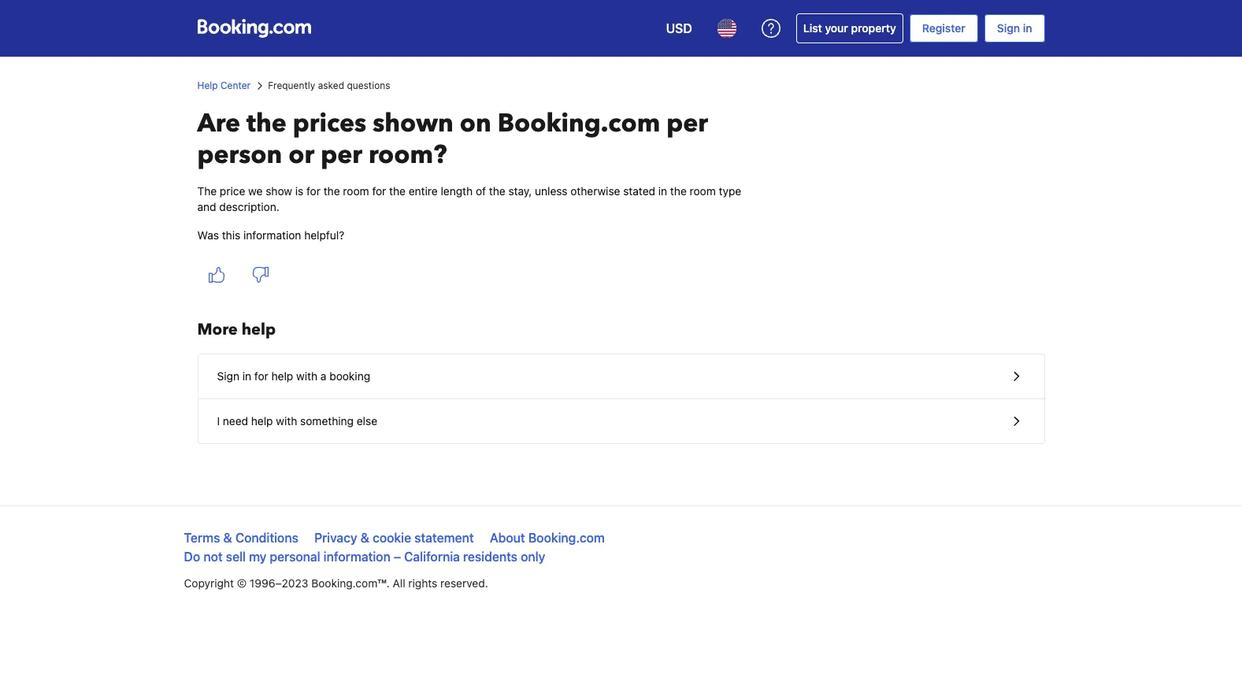 Task type: vqa. For each thing, say whether or not it's contained in the screenshot.
the left per
yes



Task type: locate. For each thing, give the bounding box(es) containing it.
the down frequently
[[247, 106, 287, 141]]

1 vertical spatial help
[[272, 370, 293, 383]]

sign inside button
[[217, 370, 240, 383]]

prices
[[293, 106, 367, 141]]

in for sign in
[[1024, 21, 1033, 35]]

for
[[307, 184, 321, 198], [372, 184, 386, 198], [254, 370, 269, 383]]

1 room from the left
[[343, 184, 369, 198]]

in inside the price we show is for the room for the entire length of the stay, unless otherwise stated in the room type and description.
[[659, 184, 668, 198]]

for down more help
[[254, 370, 269, 383]]

price
[[220, 184, 245, 198]]

&
[[223, 531, 232, 545], [361, 531, 370, 545]]

copyright © 1996–2023 booking.com™. all rights reserved.
[[184, 577, 488, 590]]

or
[[289, 138, 315, 173]]

usd
[[667, 21, 693, 35]]

1 vertical spatial information
[[324, 550, 391, 564]]

0 vertical spatial with
[[296, 370, 318, 383]]

shown
[[373, 106, 454, 141]]

frequently
[[268, 80, 316, 91]]

for left entire
[[372, 184, 386, 198]]

help left a
[[272, 370, 293, 383]]

booking.com
[[498, 106, 661, 141], [529, 531, 605, 545]]

sign for sign in for help with a booking
[[217, 370, 240, 383]]

1 horizontal spatial sign
[[998, 21, 1021, 35]]

reserved.
[[441, 577, 488, 590]]

room up helpful?
[[343, 184, 369, 198]]

0 horizontal spatial &
[[223, 531, 232, 545]]

information
[[244, 229, 301, 242], [324, 550, 391, 564]]

booking.com up otherwise
[[498, 106, 661, 141]]

the right "is" in the left top of the page
[[324, 184, 340, 198]]

statement
[[415, 531, 474, 545]]

in inside button
[[243, 370, 251, 383]]

0 vertical spatial booking.com
[[498, 106, 661, 141]]

sign in for help with a booking
[[217, 370, 371, 383]]

information up booking.com™.
[[324, 550, 391, 564]]

unless
[[535, 184, 568, 198]]

1996–2023
[[250, 577, 309, 590]]

in for sign in for help with a booking
[[243, 370, 251, 383]]

terms & conditions
[[184, 531, 299, 545]]

help right more
[[242, 319, 276, 340]]

booking.com up only
[[529, 531, 605, 545]]

in inside "link"
[[1024, 21, 1033, 35]]

sign inside "link"
[[998, 21, 1021, 35]]

2 & from the left
[[361, 531, 370, 545]]

residents
[[463, 550, 518, 564]]

help right need
[[251, 415, 273, 428]]

1 vertical spatial booking.com
[[529, 531, 605, 545]]

on
[[460, 106, 492, 141]]

0 horizontal spatial sign
[[217, 370, 240, 383]]

1 vertical spatial with
[[276, 415, 297, 428]]

cookie
[[373, 531, 411, 545]]

entire
[[409, 184, 438, 198]]

in
[[1024, 21, 1033, 35], [659, 184, 668, 198], [243, 370, 251, 383]]

the inside are the prices shown on booking.com per person or per room?
[[247, 106, 287, 141]]

sign in for help with a booking link
[[198, 355, 1045, 399]]

about booking.com link
[[490, 531, 605, 545]]

help center
[[197, 80, 251, 91]]

of
[[476, 184, 486, 198]]

1 horizontal spatial room
[[690, 184, 716, 198]]

do
[[184, 550, 200, 564]]

sign in link
[[985, 14, 1045, 43]]

& up do not sell my personal information – california residents only 'link'
[[361, 531, 370, 545]]

1 vertical spatial in
[[659, 184, 668, 198]]

with left a
[[296, 370, 318, 383]]

description.
[[219, 200, 280, 214]]

copyright
[[184, 577, 234, 590]]

need
[[223, 415, 248, 428]]

0 horizontal spatial information
[[244, 229, 301, 242]]

for right "is" in the left top of the page
[[307, 184, 321, 198]]

was this information helpful?
[[197, 229, 345, 242]]

all
[[393, 577, 406, 590]]

help center button
[[197, 79, 251, 93]]

not
[[204, 550, 223, 564]]

0 vertical spatial in
[[1024, 21, 1033, 35]]

0 horizontal spatial in
[[243, 370, 251, 383]]

2 vertical spatial in
[[243, 370, 251, 383]]

a
[[321, 370, 327, 383]]

& for privacy
[[361, 531, 370, 545]]

help inside button
[[251, 415, 273, 428]]

about booking.com do not sell my personal information – california residents only
[[184, 531, 605, 564]]

0 vertical spatial help
[[242, 319, 276, 340]]

are the prices shown on booking.com per person or per room?
[[197, 106, 709, 173]]

with
[[296, 370, 318, 383], [276, 415, 297, 428]]

privacy & cookie statement
[[315, 531, 474, 545]]

otherwise
[[571, 184, 621, 198]]

2 vertical spatial help
[[251, 415, 273, 428]]

help
[[242, 319, 276, 340], [272, 370, 293, 383], [251, 415, 273, 428]]

0 horizontal spatial room
[[343, 184, 369, 198]]

1 horizontal spatial in
[[659, 184, 668, 198]]

1 horizontal spatial information
[[324, 550, 391, 564]]

per
[[667, 106, 709, 141], [321, 138, 363, 173]]

1 & from the left
[[223, 531, 232, 545]]

information down description.
[[244, 229, 301, 242]]

the
[[247, 106, 287, 141], [324, 184, 340, 198], [389, 184, 406, 198], [489, 184, 506, 198], [671, 184, 687, 198]]

i need help with something else button
[[198, 400, 1045, 444]]

& for terms
[[223, 531, 232, 545]]

sign
[[998, 21, 1021, 35], [217, 370, 240, 383]]

asked
[[318, 80, 344, 91]]

& up sell
[[223, 531, 232, 545]]

1 vertical spatial sign
[[217, 370, 240, 383]]

1 horizontal spatial &
[[361, 531, 370, 545]]

room left type on the top right of page
[[690, 184, 716, 198]]

room
[[343, 184, 369, 198], [690, 184, 716, 198]]

2 horizontal spatial for
[[372, 184, 386, 198]]

help
[[197, 80, 218, 91]]

2 horizontal spatial in
[[1024, 21, 1033, 35]]

with left something
[[276, 415, 297, 428]]

booking.com inside about booking.com do not sell my personal information – california residents only
[[529, 531, 605, 545]]

©
[[237, 577, 247, 590]]

sign up need
[[217, 370, 240, 383]]

sign right register
[[998, 21, 1021, 35]]

room?
[[369, 138, 447, 173]]

2 room from the left
[[690, 184, 716, 198]]

person
[[197, 138, 282, 173]]

questions
[[347, 80, 391, 91]]

0 vertical spatial sign
[[998, 21, 1021, 35]]

0 horizontal spatial for
[[254, 370, 269, 383]]

stated
[[624, 184, 656, 198]]

california
[[405, 550, 460, 564]]



Task type: describe. For each thing, give the bounding box(es) containing it.
is
[[295, 184, 304, 198]]

show
[[266, 184, 292, 198]]

sign for sign in
[[998, 21, 1021, 35]]

booking
[[330, 370, 371, 383]]

length
[[441, 184, 473, 198]]

with inside button
[[296, 370, 318, 383]]

i need help with something else
[[217, 415, 378, 428]]

usd button
[[657, 9, 702, 47]]

list your property link
[[797, 13, 904, 43]]

your
[[826, 21, 849, 35]]

0 vertical spatial information
[[244, 229, 301, 242]]

do not sell my personal information – california residents only link
[[184, 550, 546, 564]]

1 horizontal spatial per
[[667, 106, 709, 141]]

helpful?
[[304, 229, 345, 242]]

are
[[197, 106, 240, 141]]

privacy
[[315, 531, 358, 545]]

register link
[[910, 14, 979, 43]]

frequently asked questions
[[268, 80, 391, 91]]

information inside about booking.com do not sell my personal information – california residents only
[[324, 550, 391, 564]]

more help
[[197, 319, 276, 340]]

the price we show is for the room for the entire length of the stay, unless otherwise stated in the room type and description.
[[197, 184, 742, 214]]

help inside button
[[272, 370, 293, 383]]

rights
[[409, 577, 438, 590]]

personal
[[270, 550, 321, 564]]

we
[[248, 184, 263, 198]]

for inside button
[[254, 370, 269, 383]]

booking.com™.
[[311, 577, 390, 590]]

booking.com online hotel reservations image
[[197, 19, 311, 38]]

privacy & cookie statement link
[[315, 531, 474, 545]]

else
[[357, 415, 378, 428]]

type
[[719, 184, 742, 198]]

list
[[804, 21, 823, 35]]

property
[[852, 21, 897, 35]]

sign in for help with a booking button
[[198, 355, 1045, 400]]

this
[[222, 229, 241, 242]]

only
[[521, 550, 546, 564]]

conditions
[[236, 531, 299, 545]]

sign in
[[998, 21, 1033, 35]]

center
[[221, 80, 251, 91]]

sell
[[226, 550, 246, 564]]

the right of
[[489, 184, 506, 198]]

terms & conditions link
[[184, 531, 299, 545]]

list your property
[[804, 21, 897, 35]]

with inside button
[[276, 415, 297, 428]]

more
[[197, 319, 238, 340]]

my
[[249, 550, 267, 564]]

–
[[394, 550, 401, 564]]

and
[[197, 200, 216, 214]]

booking.com inside are the prices shown on booking.com per person or per room?
[[498, 106, 661, 141]]

about
[[490, 531, 526, 545]]

the left entire
[[389, 184, 406, 198]]

1 horizontal spatial for
[[307, 184, 321, 198]]

i
[[217, 415, 220, 428]]

terms
[[184, 531, 220, 545]]

stay,
[[509, 184, 532, 198]]

register
[[923, 21, 966, 35]]

0 horizontal spatial per
[[321, 138, 363, 173]]

the
[[197, 184, 217, 198]]

was
[[197, 229, 219, 242]]

something
[[300, 415, 354, 428]]

the right the stated
[[671, 184, 687, 198]]



